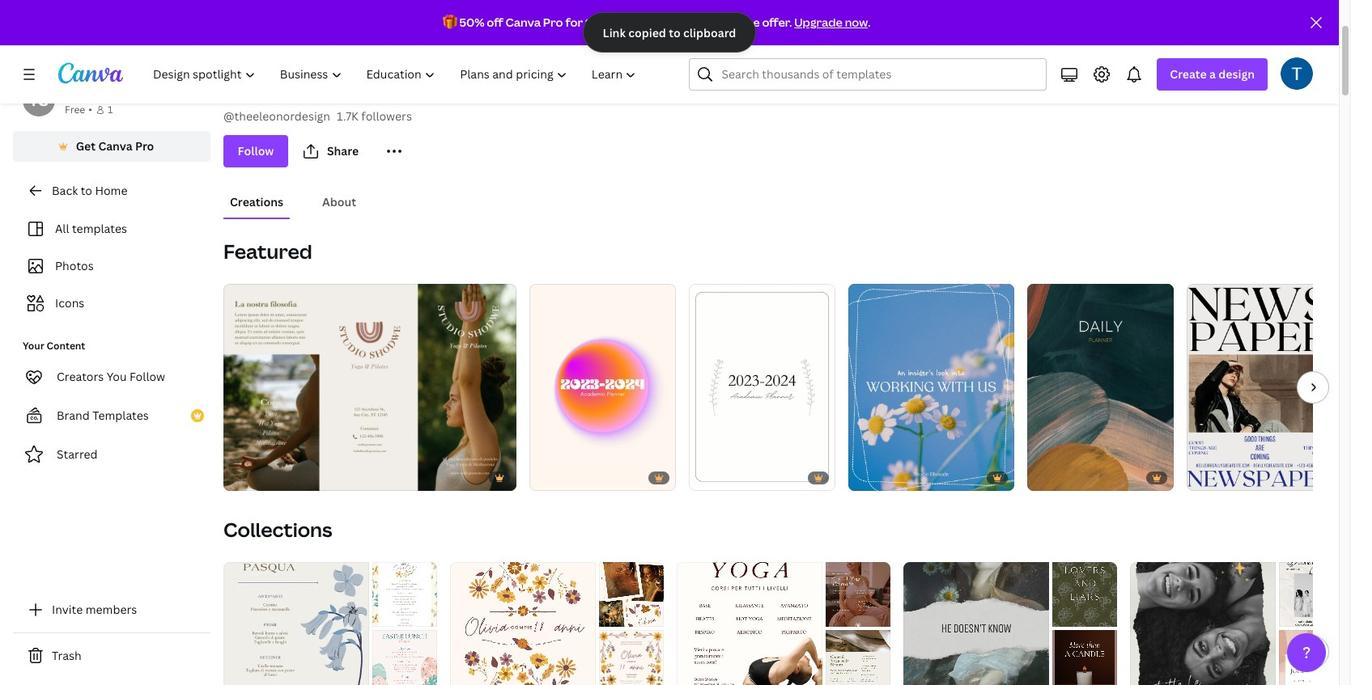Task type: describe. For each thing, give the bounding box(es) containing it.
create a design
[[1171, 66, 1255, 82]]

content
[[47, 339, 85, 353]]

.
[[868, 15, 871, 30]]

your
[[23, 339, 44, 353]]

0 horizontal spatial follow
[[130, 369, 165, 385]]

all templates link
[[23, 214, 201, 245]]

•
[[88, 103, 92, 117]]

upgrade now button
[[795, 15, 868, 30]]

creators you follow
[[57, 369, 165, 385]]

members
[[86, 603, 137, 618]]

months.
[[642, 15, 688, 30]]

brand
[[57, 408, 90, 424]]

50%
[[460, 15, 485, 30]]

tara
[[65, 85, 88, 100]]

back
[[52, 183, 78, 198]]

a
[[1210, 66, 1216, 82]]

create
[[1171, 66, 1207, 82]]

trash
[[52, 649, 81, 664]]

design
[[329, 66, 415, 101]]

creations
[[230, 194, 283, 210]]

photos
[[55, 258, 94, 274]]

all templates
[[55, 221, 127, 236]]

invite members button
[[13, 594, 211, 627]]

home
[[95, 183, 128, 198]]

templates
[[92, 408, 149, 424]]

trash link
[[13, 641, 211, 673]]

3
[[633, 15, 640, 30]]

0 vertical spatial canva
[[506, 15, 541, 30]]

off
[[487, 15, 503, 30]]

all
[[55, 221, 69, 236]]

link
[[603, 25, 626, 40]]

for
[[566, 15, 583, 30]]

icons
[[55, 296, 84, 311]]

upgrade
[[795, 15, 843, 30]]

tara schultz image
[[1281, 57, 1314, 90]]

copied
[[629, 25, 666, 40]]

your content
[[23, 339, 85, 353]]

1.7k
[[337, 109, 359, 124]]

eleonor
[[224, 66, 324, 101]]

share button
[[295, 135, 372, 168]]

eleonor design @theeleonordesign 1.7k followers
[[224, 66, 415, 124]]

time
[[735, 15, 760, 30]]

design
[[1219, 66, 1255, 82]]

first
[[607, 15, 631, 30]]

top level navigation element
[[143, 58, 651, 91]]

brand templates
[[57, 408, 149, 424]]

3 group from the left
[[689, 278, 836, 492]]

collections
[[224, 517, 332, 543]]

🎁 50% off canva pro for the first 3 months. limited time offer. upgrade now .
[[443, 15, 871, 30]]



Task type: vqa. For each thing, say whether or not it's contained in the screenshot.
bottom To
yes



Task type: locate. For each thing, give the bounding box(es) containing it.
followers
[[361, 109, 412, 124]]

pro
[[543, 15, 563, 30], [135, 138, 154, 154]]

0 vertical spatial to
[[669, 25, 681, 40]]

get canva pro
[[76, 138, 154, 154]]

canva
[[506, 15, 541, 30], [98, 138, 133, 154]]

schultz's
[[91, 85, 141, 100]]

featured
[[224, 238, 312, 265]]

canva inside button
[[98, 138, 133, 154]]

team
[[143, 85, 171, 100]]

group
[[224, 278, 517, 492], [530, 278, 676, 492], [689, 278, 836, 492], [849, 278, 1015, 492], [1028, 278, 1174, 492], [1187, 278, 1334, 492]]

invite
[[52, 603, 83, 618]]

back to home link
[[13, 175, 211, 207]]

Search search field
[[722, 59, 1037, 90]]

1 vertical spatial to
[[81, 183, 92, 198]]

offer.
[[762, 15, 792, 30]]

0 horizontal spatial canva
[[98, 138, 133, 154]]

brand templates link
[[13, 400, 211, 432]]

about
[[322, 194, 356, 210]]

5 group from the left
[[1028, 278, 1174, 492]]

pro down team
[[135, 138, 154, 154]]

pro inside get canva pro button
[[135, 138, 154, 154]]

1 vertical spatial follow
[[130, 369, 165, 385]]

pro left for
[[543, 15, 563, 30]]

back to home
[[52, 183, 128, 198]]

2 group from the left
[[530, 278, 676, 492]]

6 group from the left
[[1187, 278, 1334, 492]]

you
[[107, 369, 127, 385]]

starred
[[57, 447, 98, 462]]

1 group from the left
[[224, 278, 517, 492]]

creators you follow link
[[13, 361, 211, 394]]

canva right off
[[506, 15, 541, 30]]

free •
[[65, 103, 92, 117]]

1 horizontal spatial canva
[[506, 15, 541, 30]]

tara schultz's team
[[65, 85, 171, 100]]

share
[[327, 143, 359, 159]]

0 vertical spatial follow
[[238, 143, 274, 159]]

1 horizontal spatial to
[[669, 25, 681, 40]]

follow
[[238, 143, 274, 159], [130, 369, 165, 385]]

icons link
[[23, 288, 201, 319]]

tara schultz's team image
[[23, 84, 55, 117]]

link copied to clipboard
[[603, 25, 736, 40]]

invite members
[[52, 603, 137, 618]]

0 horizontal spatial pro
[[135, 138, 154, 154]]

1 vertical spatial canva
[[98, 138, 133, 154]]

photos link
[[23, 251, 201, 282]]

get canva pro button
[[13, 131, 211, 162]]

free
[[65, 103, 85, 117]]

to inside back to home link
[[81, 183, 92, 198]]

🎁
[[443, 15, 457, 30]]

now
[[845, 15, 868, 30]]

follow inside dropdown button
[[238, 143, 274, 159]]

creators
[[57, 369, 104, 385]]

limited
[[690, 15, 732, 30]]

create a design button
[[1158, 58, 1268, 91]]

to
[[669, 25, 681, 40], [81, 183, 92, 198]]

follow right you
[[130, 369, 165, 385]]

clipboard
[[683, 25, 736, 40]]

0 vertical spatial pro
[[543, 15, 563, 30]]

4 group from the left
[[849, 278, 1015, 492]]

canva right get
[[98, 138, 133, 154]]

follow button
[[224, 135, 288, 168]]

1 vertical spatial pro
[[135, 138, 154, 154]]

1 horizontal spatial pro
[[543, 15, 563, 30]]

@theeleonordesign
[[224, 109, 330, 124]]

0 horizontal spatial to
[[81, 183, 92, 198]]

the
[[586, 15, 605, 30]]

None search field
[[690, 58, 1047, 91]]

to right back at left top
[[81, 183, 92, 198]]

to right copied
[[669, 25, 681, 40]]

creations button
[[224, 187, 290, 218]]

follow down @theeleonordesign at left top
[[238, 143, 274, 159]]

1
[[108, 103, 113, 117]]

starred link
[[13, 439, 211, 471]]

templates
[[72, 221, 127, 236]]

1 horizontal spatial follow
[[238, 143, 274, 159]]

about button
[[316, 187, 363, 218]]

tara schultz's team element
[[23, 84, 55, 117]]

get
[[76, 138, 96, 154]]



